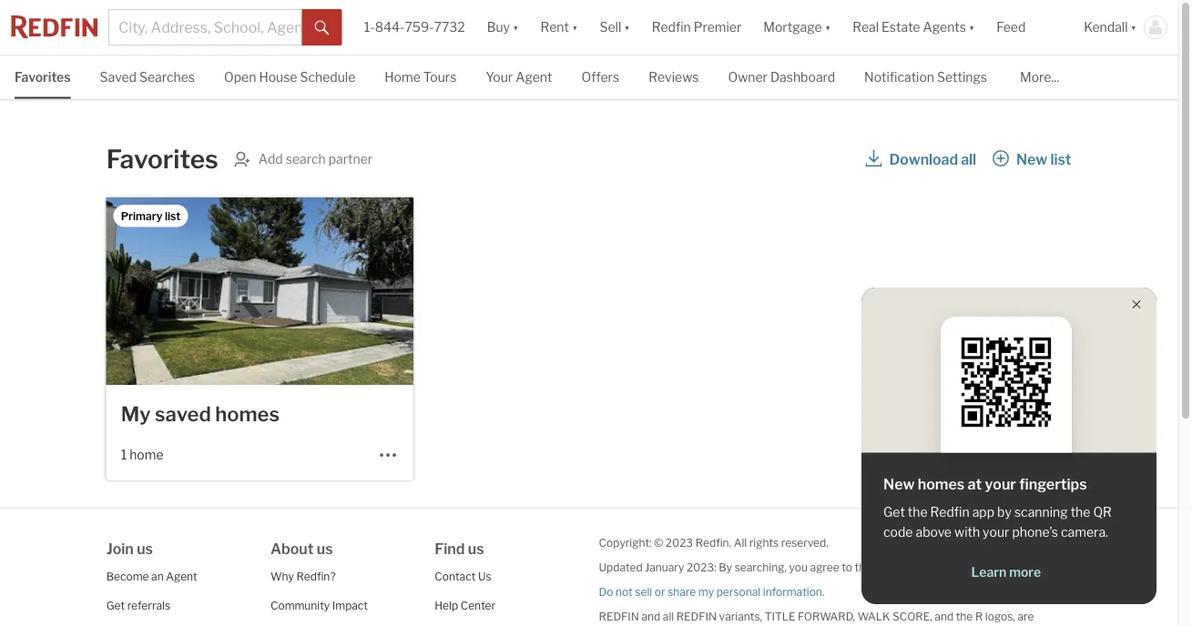 Task type: describe. For each thing, give the bounding box(es) containing it.
partner
[[329, 151, 373, 167]]

sell ▾ button
[[600, 0, 630, 55]]

rent ▾ button
[[541, 0, 578, 55]]

saved searches link
[[100, 56, 195, 97]]

my
[[121, 402, 151, 427]]

reserved.
[[781, 537, 829, 550]]

redfin inside get the redfin app by scanning the qr code above with your phone's camera.
[[931, 505, 970, 521]]

score,
[[893, 610, 933, 624]]

not
[[616, 586, 633, 599]]

1 vertical spatial .
[[823, 586, 825, 599]]

estate
[[882, 19, 921, 35]]

notification
[[865, 70, 935, 85]]

add search partner
[[259, 151, 373, 167]]

more...
[[1020, 70, 1060, 85]]

favorites link
[[15, 56, 71, 97]]

pending
[[843, 624, 885, 627]]

camera.
[[1061, 525, 1109, 541]]

2023:
[[687, 561, 717, 574]]

community impact
[[271, 600, 368, 613]]

rent
[[541, 19, 569, 35]]

real estate agents ▾ button
[[842, 0, 986, 55]]

buy ▾
[[487, 19, 519, 35]]

mortgage ▾ button
[[764, 0, 831, 55]]

0 horizontal spatial agent
[[166, 570, 197, 584]]

open house schedule link
[[224, 56, 356, 97]]

redfin inside the redfin and all redfin variants, title forward, walk score, and the r logos, are trademarks of redfin corporation, registered or pending in the uspto.
[[673, 624, 707, 627]]

contact us
[[435, 570, 492, 584]]

about
[[271, 540, 314, 558]]

get for get referrals
[[106, 600, 125, 613]]

primary list
[[121, 210, 181, 223]]

0 vertical spatial your
[[985, 476, 1017, 494]]

saved searches
[[100, 70, 195, 85]]

2023
[[666, 537, 693, 550]]

©
[[654, 537, 663, 550]]

walk
[[858, 610, 890, 624]]

registered
[[775, 624, 828, 627]]

your
[[486, 70, 513, 85]]

the left 'r'
[[956, 610, 973, 624]]

copyright: © 2023 redfin. all rights reserved.
[[599, 537, 829, 550]]

code
[[884, 525, 913, 541]]

your inside get the redfin app by scanning the qr code above with your phone's camera.
[[983, 525, 1010, 541]]

do not sell or share my personal information link
[[599, 586, 823, 599]]

list for new list
[[1051, 150, 1072, 168]]

0 vertical spatial .
[[1037, 561, 1040, 574]]

privacy policy .
[[967, 561, 1040, 574]]

all inside the redfin and all redfin variants, title forward, walk score, and the r logos, are trademarks of redfin corporation, registered or pending in the uspto.
[[663, 610, 674, 624]]

1
[[121, 447, 127, 463]]

▾ for rent ▾
[[572, 19, 578, 35]]

kendall ▾
[[1084, 19, 1137, 35]]

sell ▾
[[600, 19, 630, 35]]

do
[[599, 586, 614, 599]]

app
[[973, 505, 995, 521]]

1 and from the left
[[642, 610, 661, 624]]

updated january 2023: by searching, you agree to the
[[599, 561, 874, 574]]

join
[[106, 540, 134, 558]]

trademarks
[[599, 624, 658, 627]]

at
[[968, 476, 982, 494]]

rent ▾
[[541, 19, 578, 35]]

saved
[[100, 70, 137, 85]]

owner dashboard link
[[728, 56, 836, 97]]

mortgage
[[764, 19, 822, 35]]

referrals
[[127, 600, 170, 613]]

download all
[[890, 150, 977, 168]]

contact us button
[[435, 570, 492, 584]]

download all button
[[865, 143, 978, 176]]

open house schedule
[[224, 70, 356, 85]]

find us
[[435, 540, 484, 558]]

notification settings link
[[865, 56, 988, 97]]

of
[[660, 624, 671, 627]]

us for about us
[[317, 540, 333, 558]]

are
[[1018, 610, 1034, 624]]

buy ▾ button
[[476, 0, 530, 55]]

new for new list
[[1017, 150, 1048, 168]]

house
[[259, 70, 297, 85]]

0 horizontal spatial homes
[[215, 402, 280, 427]]

1 vertical spatial homes
[[918, 476, 965, 494]]

primary
[[121, 210, 163, 223]]

buy
[[487, 19, 510, 35]]

all inside button
[[961, 150, 977, 168]]

by
[[998, 505, 1012, 521]]

home tours
[[385, 70, 457, 85]]

us for find us
[[468, 540, 484, 558]]

get the redfin app by scanning the qr code above with your phone's camera.
[[884, 505, 1112, 541]]

privacy
[[967, 561, 1005, 574]]

my
[[699, 586, 714, 599]]

the up "above"
[[908, 505, 928, 521]]

schedule
[[300, 70, 356, 85]]

2 and from the left
[[935, 610, 954, 624]]

rights
[[749, 537, 779, 550]]

new list
[[1017, 150, 1072, 168]]

notification settings
[[865, 70, 988, 85]]

759-
[[405, 19, 434, 35]]

the right to
[[855, 561, 872, 574]]

rent ▾ button
[[530, 0, 589, 55]]

▾ for sell ▾
[[624, 19, 630, 35]]



Task type: vqa. For each thing, say whether or not it's contained in the screenshot.
'business'
no



Task type: locate. For each thing, give the bounding box(es) containing it.
us for join us
[[137, 540, 153, 558]]

searches
[[139, 70, 195, 85]]

agents
[[923, 19, 967, 35]]

owner
[[728, 70, 768, 85]]

redfin premier button
[[641, 0, 753, 55]]

0 vertical spatial or
[[655, 586, 666, 599]]

5 ▾ from the left
[[969, 19, 975, 35]]

. down agree
[[823, 586, 825, 599]]

an
[[151, 570, 164, 584]]

0 vertical spatial all
[[961, 150, 977, 168]]

photo of 11471 culver park dr image
[[106, 198, 414, 385]]

▾ right kendall
[[1131, 19, 1137, 35]]

january
[[645, 561, 684, 574]]

us right find
[[468, 540, 484, 558]]

app install qr code image
[[955, 332, 1058, 434]]

phone's
[[1012, 525, 1059, 541]]

get down "become"
[[106, 600, 125, 613]]

1 vertical spatial get
[[106, 600, 125, 613]]

get inside get the redfin app by scanning the qr code above with your phone's camera.
[[884, 505, 905, 521]]

1 horizontal spatial favorites
[[106, 144, 218, 175]]

do not sell or share my personal information .
[[599, 586, 825, 599]]

submit search image
[[315, 21, 329, 35]]

get up code
[[884, 505, 905, 521]]

become an agent button
[[106, 570, 197, 584]]

and up 'of'
[[642, 610, 661, 624]]

owner dashboard
[[728, 70, 836, 85]]

forward,
[[798, 610, 856, 624]]

more
[[1010, 565, 1041, 581]]

all right download
[[961, 150, 977, 168]]

new inside new list button
[[1017, 150, 1048, 168]]

1 horizontal spatial agent
[[516, 70, 552, 85]]

learn more
[[972, 565, 1041, 581]]

0 horizontal spatial favorites
[[15, 70, 71, 85]]

0 horizontal spatial us
[[137, 540, 153, 558]]

information
[[763, 586, 823, 599]]

or
[[655, 586, 666, 599], [830, 624, 841, 627]]

the down score,
[[899, 624, 915, 627]]

reviews
[[649, 70, 699, 85]]

community impact button
[[271, 600, 368, 613]]

new list button
[[992, 143, 1073, 176]]

1 horizontal spatial .
[[1037, 561, 1040, 574]]

title
[[765, 610, 796, 624]]

add search partner button
[[233, 150, 373, 169]]

▾ right buy at the top of the page
[[513, 19, 519, 35]]

you
[[789, 561, 808, 574]]

favorites up primary list
[[106, 144, 218, 175]]

redfin left premier
[[652, 19, 691, 35]]

6 ▾ from the left
[[1131, 19, 1137, 35]]

mortgage ▾
[[764, 19, 831, 35]]

us
[[137, 540, 153, 558], [317, 540, 333, 558], [468, 540, 484, 558]]

fingertips
[[1020, 476, 1087, 494]]

share
[[668, 586, 696, 599]]

. down phone's
[[1037, 561, 1040, 574]]

copyright:
[[599, 537, 652, 550]]

personal
[[717, 586, 761, 599]]

tours
[[423, 70, 457, 85]]

1 vertical spatial list
[[165, 210, 181, 223]]

▾ right mortgage
[[825, 19, 831, 35]]

▾ for kendall ▾
[[1131, 19, 1137, 35]]

▾ right agents
[[969, 19, 975, 35]]

0 horizontal spatial all
[[663, 610, 674, 624]]

0 vertical spatial agent
[[516, 70, 552, 85]]

1 horizontal spatial new
[[1017, 150, 1048, 168]]

find
[[435, 540, 465, 558]]

sell
[[635, 586, 652, 599]]

agent right an
[[166, 570, 197, 584]]

0 horizontal spatial and
[[642, 610, 661, 624]]

1 horizontal spatial homes
[[918, 476, 965, 494]]

0 horizontal spatial list
[[165, 210, 181, 223]]

all up 'of'
[[663, 610, 674, 624]]

help
[[435, 600, 458, 613]]

or down 'forward,'
[[830, 624, 841, 627]]

or inside the redfin and all redfin variants, title forward, walk score, and the r logos, are trademarks of redfin corporation, registered or pending in the uspto.
[[830, 624, 841, 627]]

uspto.
[[918, 624, 957, 627]]

2 us from the left
[[317, 540, 333, 558]]

1 horizontal spatial list
[[1051, 150, 1072, 168]]

0 horizontal spatial new
[[884, 476, 915, 494]]

or right the 'sell'
[[655, 586, 666, 599]]

1 vertical spatial agent
[[166, 570, 197, 584]]

all
[[734, 537, 747, 550]]

new homes at your fingertips
[[884, 476, 1087, 494]]

by
[[719, 561, 733, 574]]

0 horizontal spatial .
[[823, 586, 825, 599]]

0 vertical spatial get
[[884, 505, 905, 521]]

corporation,
[[709, 624, 773, 627]]

1 vertical spatial new
[[884, 476, 915, 494]]

1 vertical spatial favorites
[[106, 144, 218, 175]]

favorites left saved
[[15, 70, 71, 85]]

▾ for mortgage ▾
[[825, 19, 831, 35]]

qr
[[1094, 505, 1112, 521]]

3 ▾ from the left
[[624, 19, 630, 35]]

your right at
[[985, 476, 1017, 494]]

redfin up trademarks
[[599, 610, 639, 624]]

2 ▾ from the left
[[572, 19, 578, 35]]

updated
[[599, 561, 643, 574]]

home
[[130, 447, 164, 463]]

redfin right 'of'
[[673, 624, 707, 627]]

mortgage ▾ button
[[753, 0, 842, 55]]

list inside new list button
[[1051, 150, 1072, 168]]

list for primary list
[[165, 210, 181, 223]]

the
[[908, 505, 928, 521], [1071, 505, 1091, 521], [855, 561, 872, 574], [956, 610, 973, 624], [899, 624, 915, 627]]

1 horizontal spatial and
[[935, 610, 954, 624]]

▾ for buy ▾
[[513, 19, 519, 35]]

1 vertical spatial redfin
[[931, 505, 970, 521]]

0 horizontal spatial or
[[655, 586, 666, 599]]

redfin up "above"
[[931, 505, 970, 521]]

why redfin?
[[271, 570, 336, 584]]

agree
[[810, 561, 840, 574]]

redfin inside button
[[652, 19, 691, 35]]

open
[[224, 70, 256, 85]]

scanning
[[1015, 505, 1068, 521]]

sell ▾ button
[[589, 0, 641, 55]]

and up uspto.
[[935, 610, 954, 624]]

1 horizontal spatial all
[[961, 150, 977, 168]]

reviews link
[[649, 56, 699, 97]]

add
[[259, 151, 283, 167]]

new down more...
[[1017, 150, 1048, 168]]

new for new homes at your fingertips
[[884, 476, 915, 494]]

your agent
[[486, 70, 552, 85]]

to
[[842, 561, 853, 574]]

kendall
[[1084, 19, 1128, 35]]

0 vertical spatial redfin
[[652, 19, 691, 35]]

the up 'camera.'
[[1071, 505, 1091, 521]]

redfin down my
[[677, 610, 717, 624]]

us right join
[[137, 540, 153, 558]]

1 horizontal spatial us
[[317, 540, 333, 558]]

list down more...
[[1051, 150, 1072, 168]]

▾ right the rent on the left of the page
[[572, 19, 578, 35]]

dashboard
[[771, 70, 836, 85]]

0 vertical spatial list
[[1051, 150, 1072, 168]]

your down the by
[[983, 525, 1010, 541]]

homes right saved
[[215, 402, 280, 427]]

list right primary
[[165, 210, 181, 223]]

1 ▾ from the left
[[513, 19, 519, 35]]

2 horizontal spatial us
[[468, 540, 484, 558]]

1 vertical spatial all
[[663, 610, 674, 624]]

us
[[478, 570, 492, 584]]

▾ right the sell
[[624, 19, 630, 35]]

4 ▾ from the left
[[825, 19, 831, 35]]

with
[[955, 525, 980, 541]]

0 vertical spatial homes
[[215, 402, 280, 427]]

agent right 'your'
[[516, 70, 552, 85]]

0 horizontal spatial redfin
[[599, 610, 639, 624]]

sell
[[600, 19, 622, 35]]

1 vertical spatial or
[[830, 624, 841, 627]]

1 horizontal spatial get
[[884, 505, 905, 521]]

homes left at
[[918, 476, 965, 494]]

3 us from the left
[[468, 540, 484, 558]]

redfin and all redfin variants, title forward, walk score, and the r logos, are trademarks of redfin corporation, registered or pending in the uspto.
[[599, 610, 1034, 627]]

0 horizontal spatial get
[[106, 600, 125, 613]]

home tours link
[[385, 56, 457, 97]]

1 horizontal spatial or
[[830, 624, 841, 627]]

us up redfin? at the left bottom
[[317, 540, 333, 558]]

2 redfin from the left
[[677, 610, 717, 624]]

center
[[461, 600, 496, 613]]

new up code
[[884, 476, 915, 494]]

0 vertical spatial new
[[1017, 150, 1048, 168]]

your agent link
[[486, 56, 552, 97]]

1 us from the left
[[137, 540, 153, 558]]

homes
[[215, 402, 280, 427], [918, 476, 965, 494]]

get for get the redfin app by scanning the qr code above with your phone's camera.
[[884, 505, 905, 521]]

0 vertical spatial favorites
[[15, 70, 71, 85]]

7732
[[434, 19, 465, 35]]

2 vertical spatial redfin
[[673, 624, 707, 627]]

1 horizontal spatial redfin
[[677, 610, 717, 624]]

r
[[976, 610, 983, 624]]

join us
[[106, 540, 153, 558]]

1 redfin from the left
[[599, 610, 639, 624]]

City, Address, School, Agent, ZIP search field
[[108, 9, 302, 46]]

why redfin? button
[[271, 570, 336, 584]]

saved
[[155, 402, 211, 427]]

1 vertical spatial your
[[983, 525, 1010, 541]]

buy ▾ button
[[487, 0, 519, 55]]

search
[[286, 151, 326, 167]]

community
[[271, 600, 330, 613]]

get referrals button
[[106, 600, 170, 613]]

agent
[[516, 70, 552, 85], [166, 570, 197, 584]]



